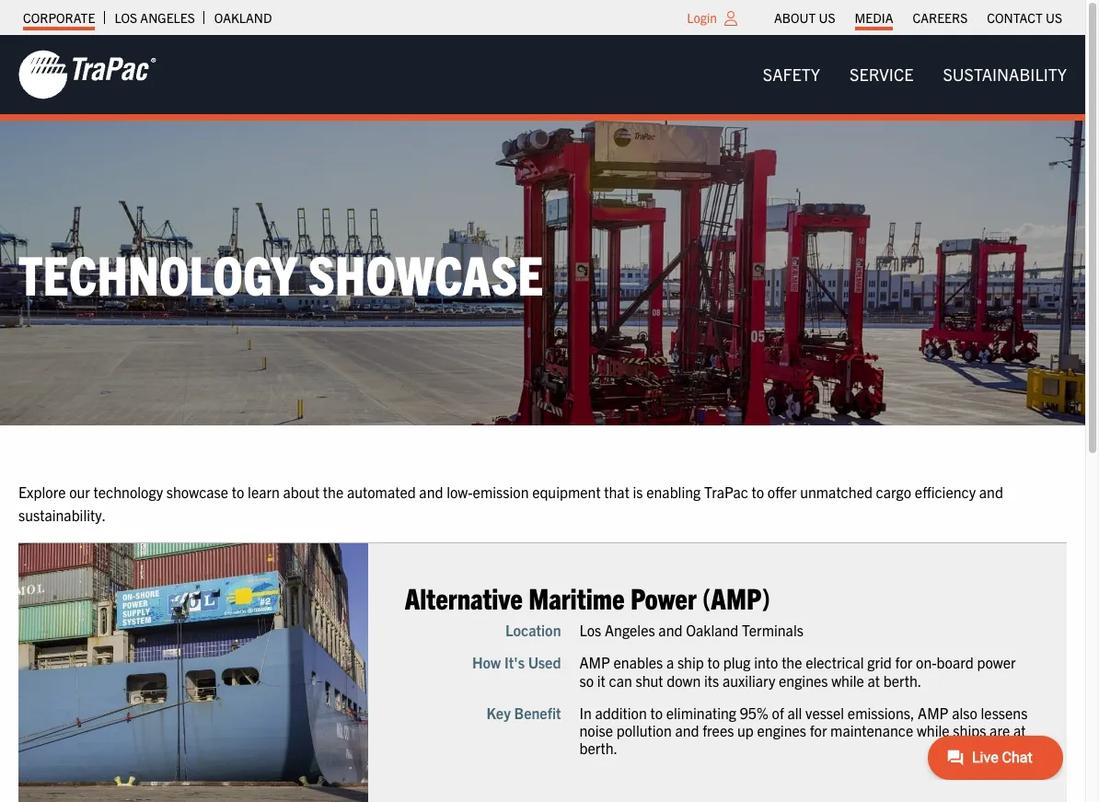 Task type: locate. For each thing, give the bounding box(es) containing it.
berth. up emissions,
[[884, 671, 922, 690]]

the right "about"
[[323, 483, 344, 501]]

angeles up 'enables'
[[605, 621, 655, 639]]

corporate
[[23, 9, 95, 26]]

1 vertical spatial berth.
[[580, 739, 618, 757]]

1 vertical spatial engines
[[758, 721, 807, 740]]

in
[[580, 704, 592, 722]]

at up emissions,
[[868, 671, 881, 690]]

0 horizontal spatial for
[[810, 721, 828, 740]]

oakland right the los angeles
[[214, 9, 272, 26]]

los right corporate
[[115, 9, 137, 26]]

0 horizontal spatial at
[[868, 671, 881, 690]]

explore
[[18, 483, 66, 501]]

0 horizontal spatial berth.
[[580, 739, 618, 757]]

at inside "in addition to eliminating 95% of all vessel emissions, amp also lessens noise pollution and frees up engines for maintenance while ships are at berth."
[[1014, 721, 1026, 740]]

power
[[631, 579, 697, 615]]

1 horizontal spatial amp
[[918, 704, 949, 722]]

0 vertical spatial at
[[868, 671, 881, 690]]

0 horizontal spatial the
[[323, 483, 344, 501]]

the for automated
[[323, 483, 344, 501]]

down
[[667, 671, 701, 690]]

angeles left oakland link
[[140, 9, 195, 26]]

on-
[[916, 653, 937, 672]]

the
[[323, 483, 344, 501], [782, 653, 803, 672]]

equipment
[[532, 483, 601, 501]]

are
[[990, 721, 1011, 740]]

0 horizontal spatial while
[[832, 671, 865, 690]]

amp
[[580, 653, 611, 672], [918, 704, 949, 722]]

the inside amp enables a ship to plug into the electrical grid for on-board power so it can shut down its auxiliary engines while at berth.
[[782, 653, 803, 672]]

oakland
[[214, 9, 272, 26], [686, 621, 739, 639]]

1 horizontal spatial us
[[1046, 9, 1063, 26]]

angeles inside alternative maritime power (amp) main content
[[605, 621, 655, 639]]

engines
[[779, 671, 828, 690], [758, 721, 807, 740]]

0 vertical spatial for
[[896, 653, 913, 672]]

its
[[705, 671, 720, 690]]

into
[[755, 653, 779, 672]]

amp left also
[[918, 704, 949, 722]]

1 horizontal spatial at
[[1014, 721, 1026, 740]]

power
[[978, 653, 1016, 672]]

enables
[[614, 653, 663, 672]]

1 vertical spatial the
[[782, 653, 803, 672]]

1 horizontal spatial the
[[782, 653, 803, 672]]

sustainability link
[[929, 56, 1082, 93]]

noise
[[580, 721, 613, 740]]

menu bar
[[765, 5, 1073, 30], [749, 56, 1082, 93]]

and
[[419, 483, 443, 501], [980, 483, 1004, 501], [659, 621, 683, 639], [675, 721, 700, 740]]

unmatched
[[801, 483, 873, 501]]

and left frees
[[675, 721, 700, 740]]

1 vertical spatial angeles
[[605, 621, 655, 639]]

to left offer
[[752, 483, 765, 501]]

0 horizontal spatial angeles
[[140, 9, 195, 26]]

1 horizontal spatial oakland
[[686, 621, 739, 639]]

0 horizontal spatial amp
[[580, 653, 611, 672]]

key benefit
[[487, 704, 561, 722]]

up
[[738, 721, 754, 740]]

0 vertical spatial the
[[323, 483, 344, 501]]

95%
[[740, 704, 769, 722]]

engines right the up
[[758, 721, 807, 740]]

the for electrical
[[782, 653, 803, 672]]

amp left 'enables'
[[580, 653, 611, 672]]

at right are
[[1014, 721, 1026, 740]]

careers link
[[913, 5, 968, 30]]

menu bar up service
[[765, 5, 1073, 30]]

that
[[604, 483, 630, 501]]

1 horizontal spatial while
[[917, 721, 950, 740]]

berth. inside "in addition to eliminating 95% of all vessel emissions, amp also lessens noise pollution and frees up engines for maintenance while ships are at berth."
[[580, 739, 618, 757]]

frees
[[703, 721, 734, 740]]

the right 'into'
[[782, 653, 803, 672]]

at
[[868, 671, 881, 690], [1014, 721, 1026, 740]]

for left the on-
[[896, 653, 913, 672]]

and up a
[[659, 621, 683, 639]]

los
[[115, 9, 137, 26], [580, 621, 602, 639]]

berth. down "in"
[[580, 739, 618, 757]]

corporate image
[[18, 49, 157, 100]]

to inside "in addition to eliminating 95% of all vessel emissions, amp also lessens noise pollution and frees up engines for maintenance while ships are at berth."
[[651, 704, 663, 722]]

it's
[[505, 653, 525, 672]]

plug
[[724, 653, 751, 672]]

los inside alternative maritime power (amp) main content
[[580, 621, 602, 639]]

1 vertical spatial oakland
[[686, 621, 739, 639]]

1 horizontal spatial angeles
[[605, 621, 655, 639]]

los angeles and oakland terminals
[[580, 621, 804, 639]]

los for los angeles and oakland terminals
[[580, 621, 602, 639]]

auxiliary
[[723, 671, 776, 690]]

amp inside "in addition to eliminating 95% of all vessel emissions, amp also lessens noise pollution and frees up engines for maintenance while ships are at berth."
[[918, 704, 949, 722]]

oakland inside alternative maritime power (amp) main content
[[686, 621, 739, 639]]

0 vertical spatial angeles
[[140, 9, 195, 26]]

for
[[896, 653, 913, 672], [810, 721, 828, 740]]

maritime
[[529, 579, 625, 615]]

1 vertical spatial los
[[580, 621, 602, 639]]

berth.
[[884, 671, 922, 690], [580, 739, 618, 757]]

1 vertical spatial at
[[1014, 721, 1026, 740]]

0 vertical spatial berth.
[[884, 671, 922, 690]]

engines inside amp enables a ship to plug into the electrical grid for on-board power so it can shut down its auxiliary engines while at berth.
[[779, 671, 828, 690]]

light image
[[725, 11, 738, 26]]

1 vertical spatial while
[[917, 721, 950, 740]]

for inside amp enables a ship to plug into the electrical grid for on-board power so it can shut down its auxiliary engines while at berth.
[[896, 653, 913, 672]]

to down shut
[[651, 704, 663, 722]]

while inside "in addition to eliminating 95% of all vessel emissions, amp also lessens noise pollution and frees up engines for maintenance while ships are at berth."
[[917, 721, 950, 740]]

engines up all
[[779, 671, 828, 690]]

to
[[232, 483, 244, 501], [752, 483, 765, 501], [708, 653, 720, 672], [651, 704, 663, 722]]

1 vertical spatial for
[[810, 721, 828, 740]]

for right all
[[810, 721, 828, 740]]

location
[[506, 621, 561, 639]]

of
[[772, 704, 785, 722]]

1 vertical spatial amp
[[918, 704, 949, 722]]

the inside explore our technology showcase to learn about the automated and low-emission equipment that is enabling trapac to offer unmatched cargo efficiency and sustainability.
[[323, 483, 344, 501]]

us
[[819, 9, 836, 26], [1046, 9, 1063, 26]]

0 horizontal spatial us
[[819, 9, 836, 26]]

emission
[[473, 483, 529, 501]]

1 us from the left
[[819, 9, 836, 26]]

sustainability.
[[18, 506, 106, 525]]

0 vertical spatial amp
[[580, 653, 611, 672]]

2 us from the left
[[1046, 9, 1063, 26]]

pollution
[[617, 721, 672, 740]]

us right about
[[819, 9, 836, 26]]

1 horizontal spatial berth.
[[884, 671, 922, 690]]

ships
[[954, 721, 987, 740]]

angeles for los angeles
[[140, 9, 195, 26]]

eliminating
[[667, 704, 737, 722]]

while left grid
[[832, 671, 865, 690]]

0 vertical spatial menu bar
[[765, 5, 1073, 30]]

0 vertical spatial oakland
[[214, 9, 272, 26]]

1 horizontal spatial for
[[896, 653, 913, 672]]

emissions,
[[848, 704, 915, 722]]

0 vertical spatial engines
[[779, 671, 828, 690]]

amp inside amp enables a ship to plug into the electrical grid for on-board power so it can shut down its auxiliary engines while at berth.
[[580, 653, 611, 672]]

angeles
[[140, 9, 195, 26], [605, 621, 655, 639]]

corporate link
[[23, 5, 95, 30]]

terminals
[[742, 621, 804, 639]]

0 vertical spatial while
[[832, 671, 865, 690]]

oakland link
[[214, 5, 272, 30]]

us right contact
[[1046, 9, 1063, 26]]

1 horizontal spatial los
[[580, 621, 602, 639]]

berth. inside amp enables a ship to plug into the electrical grid for on-board power so it can shut down its auxiliary engines while at berth.
[[884, 671, 922, 690]]

los down alternative maritime power (amp)
[[580, 621, 602, 639]]

while
[[832, 671, 865, 690], [917, 721, 950, 740]]

to right ship
[[708, 653, 720, 672]]

oakland up ship
[[686, 621, 739, 639]]

and left low-
[[419, 483, 443, 501]]

at inside amp enables a ship to plug into the electrical grid for on-board power so it can shut down its auxiliary engines while at berth.
[[868, 671, 881, 690]]

contact us
[[988, 9, 1063, 26]]

0 horizontal spatial oakland
[[214, 9, 272, 26]]

0 vertical spatial los
[[115, 9, 137, 26]]

0 horizontal spatial los
[[115, 9, 137, 26]]

menu bar down careers link
[[749, 56, 1082, 93]]

while left also
[[917, 721, 950, 740]]

berth. for board
[[884, 671, 922, 690]]

1 vertical spatial menu bar
[[749, 56, 1082, 93]]

technology showcase
[[18, 239, 544, 306]]



Task type: vqa. For each thing, say whether or not it's contained in the screenshot.
while in AMP enables a ship to plug into the electrical grid for on-board power so it can shut down its auxiliary engines while at berth.
yes



Task type: describe. For each thing, give the bounding box(es) containing it.
all
[[788, 704, 803, 722]]

los angeles link
[[115, 5, 195, 30]]

it
[[598, 671, 606, 690]]

learn
[[248, 483, 280, 501]]

enabling
[[647, 483, 701, 501]]

showcase
[[166, 483, 229, 501]]

angeles for los angeles and oakland terminals
[[605, 621, 655, 639]]

vessel
[[806, 704, 845, 722]]

cargo
[[876, 483, 912, 501]]

berth. for noise
[[580, 739, 618, 757]]

efficiency
[[915, 483, 976, 501]]

to left learn
[[232, 483, 244, 501]]

and inside "in addition to eliminating 95% of all vessel emissions, amp also lessens noise pollution and frees up engines for maintenance while ships are at berth."
[[675, 721, 700, 740]]

ship
[[678, 653, 704, 672]]

contact
[[988, 9, 1043, 26]]

safety link
[[749, 56, 835, 93]]

about us
[[775, 9, 836, 26]]

is
[[633, 483, 643, 501]]

and right efficiency
[[980, 483, 1004, 501]]

alternative
[[405, 579, 523, 615]]

contact us link
[[988, 5, 1063, 30]]

login
[[687, 9, 718, 26]]

menu bar containing safety
[[749, 56, 1082, 93]]

engines inside "in addition to eliminating 95% of all vessel emissions, amp also lessens noise pollution and frees up engines for maintenance while ships are at berth."
[[758, 721, 807, 740]]

low-
[[447, 483, 473, 501]]

benefit
[[514, 704, 561, 722]]

how
[[473, 653, 501, 672]]

login link
[[687, 9, 718, 26]]

automated
[[347, 483, 416, 501]]

our
[[69, 483, 90, 501]]

careers
[[913, 9, 968, 26]]

us for contact us
[[1046, 9, 1063, 26]]

trapac
[[705, 483, 749, 501]]

electrical
[[806, 653, 865, 672]]

so
[[580, 671, 594, 690]]

board
[[937, 653, 974, 672]]

amp enables a ship to plug into the electrical grid for on-board power so it can shut down its auxiliary engines while at berth.
[[580, 653, 1016, 690]]

menu bar containing about us
[[765, 5, 1073, 30]]

technology
[[18, 239, 297, 306]]

alternative maritime power (amp) main content
[[0, 481, 1100, 802]]

to inside amp enables a ship to plug into the electrical grid for on-board power so it can shut down its auxiliary engines while at berth.
[[708, 653, 720, 672]]

at for are
[[1014, 721, 1026, 740]]

grid
[[868, 653, 892, 672]]

safety
[[763, 64, 821, 85]]

us for about us
[[819, 9, 836, 26]]

service link
[[835, 56, 929, 93]]

at for while
[[868, 671, 881, 690]]

los for los angeles
[[115, 9, 137, 26]]

showcase
[[308, 239, 544, 306]]

about
[[283, 483, 320, 501]]

explore our technology showcase to learn about the automated and low-emission equipment that is enabling trapac to offer unmatched cargo efficiency and sustainability.
[[18, 483, 1004, 525]]

los angeles
[[115, 9, 195, 26]]

about
[[775, 9, 816, 26]]

offer
[[768, 483, 797, 501]]

shut
[[636, 671, 664, 690]]

alternative maritime power (amp)
[[405, 579, 771, 615]]

how it's used
[[473, 653, 561, 672]]

about us link
[[775, 5, 836, 30]]

service
[[850, 64, 914, 85]]

sustainability
[[944, 64, 1067, 85]]

maintenance
[[831, 721, 914, 740]]

also
[[952, 704, 978, 722]]

for inside "in addition to eliminating 95% of all vessel emissions, amp also lessens noise pollution and frees up engines for maintenance while ships are at berth."
[[810, 721, 828, 740]]

lessens
[[981, 704, 1028, 722]]

key
[[487, 704, 511, 722]]

in addition to eliminating 95% of all vessel emissions, amp also lessens noise pollution and frees up engines for maintenance while ships are at berth.
[[580, 704, 1028, 757]]

media link
[[855, 5, 894, 30]]

(amp)
[[703, 579, 771, 615]]

addition
[[595, 704, 647, 722]]

technology
[[94, 483, 163, 501]]

media
[[855, 9, 894, 26]]

while inside amp enables a ship to plug into the electrical grid for on-board power so it can shut down its auxiliary engines while at berth.
[[832, 671, 865, 690]]

a
[[667, 653, 674, 672]]

used
[[528, 653, 561, 672]]

can
[[609, 671, 633, 690]]



